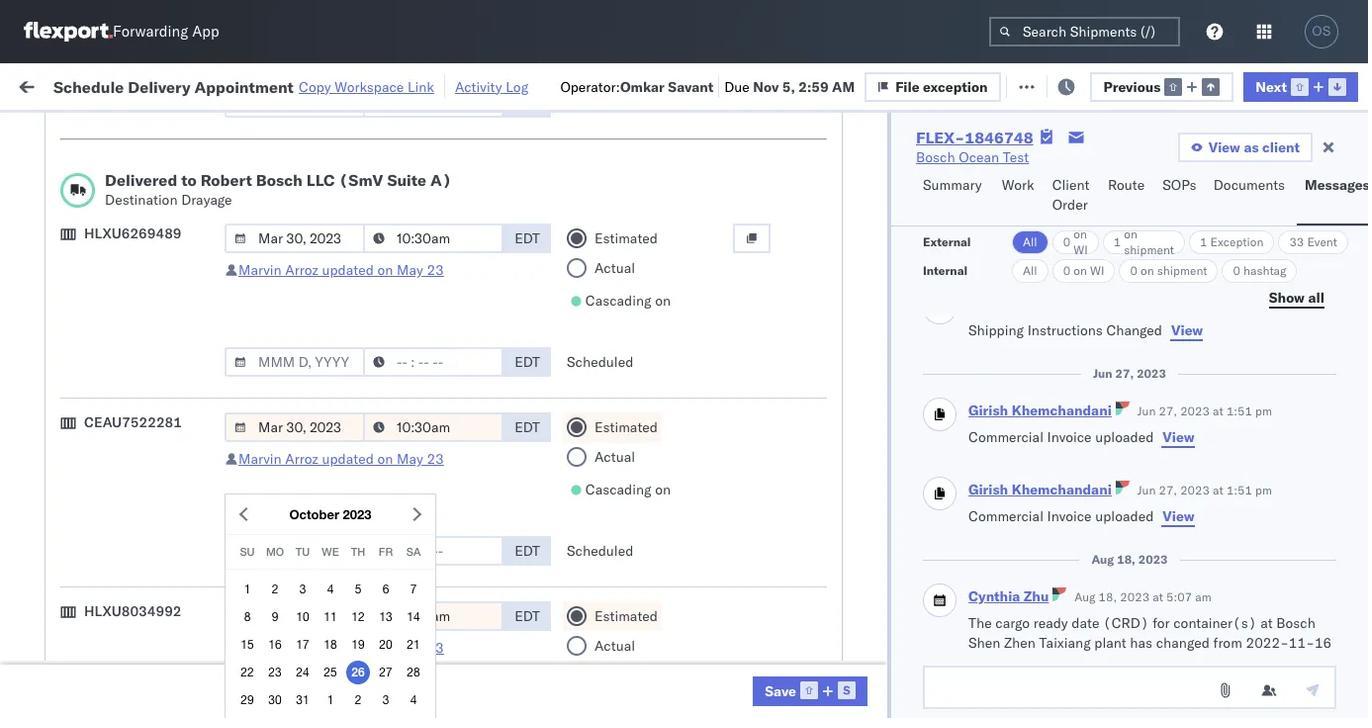Task type: locate. For each thing, give the bounding box(es) containing it.
0 vertical spatial wi
[[1074, 242, 1088, 257]]

2022
[[458, 242, 492, 260], [458, 329, 492, 347], [458, 372, 492, 390], [457, 416, 491, 434], [465, 459, 500, 477], [465, 503, 500, 521], [464, 547, 499, 564], [465, 590, 500, 608]]

0 vertical spatial scheduled
[[567, 353, 633, 371]]

8 ocean fcl from the top
[[605, 590, 675, 608]]

0 horizontal spatial file
[[895, 78, 920, 95]]

commercial for girish khemchandani button corresponding to the bottom view button
[[968, 507, 1044, 525]]

1 uploaded from the top
[[1095, 428, 1154, 446]]

angeles, inside confirm pickup from los angeles, ca
[[204, 536, 259, 553]]

2 may from the top
[[397, 450, 423, 468]]

2 upload from the top
[[46, 405, 90, 423]]

client
[[1262, 138, 1300, 156]]

23 inside "button"
[[268, 666, 282, 680]]

flex-1889466 for 2:59 am est, dec 14, 2022
[[1092, 503, 1195, 521]]

wi down order
[[1074, 242, 1088, 257]]

1 vertical spatial -- : -- -- text field
[[363, 536, 503, 566]]

0 vertical spatial jan
[[411, 634, 433, 651]]

1 vertical spatial 2:59 am est, dec 14, 2022
[[319, 503, 500, 521]]

0 vertical spatial upload customs clearance documents link
[[46, 186, 281, 226]]

lhuu7894563, for confirm pickup from los angeles, ca
[[1219, 546, 1321, 564]]

1 vertical spatial shipment
[[1157, 263, 1207, 278]]

27, down jun 27, 2023
[[1159, 404, 1177, 418]]

fcl for second schedule pickup from los angeles, ca button from the top
[[650, 285, 675, 303]]

0 vertical spatial clearance
[[153, 187, 217, 205]]

0 vertical spatial pm
[[352, 547, 374, 564]]

exception down search shipments (/) text field
[[1057, 77, 1122, 94]]

all button down work button
[[1012, 230, 1048, 254]]

schedule pickup from los angeles, ca for second schedule pickup from los angeles, ca button from the top
[[46, 274, 267, 312]]

1 vertical spatial jun
[[1137, 404, 1156, 418]]

0 vertical spatial confirm
[[46, 536, 96, 553]]

1 invoice from the top
[[1047, 428, 1092, 446]]

file exception button
[[999, 71, 1135, 100], [999, 71, 1135, 100], [865, 72, 1001, 101], [865, 72, 1001, 101]]

2
[[272, 583, 278, 597], [355, 694, 361, 708]]

1 vertical spatial 23,
[[444, 677, 466, 695]]

2 resize handle column header from the left
[[503, 153, 526, 718]]

schedule pickup from los angeles, ca down 'ceau7522281'
[[46, 449, 267, 486]]

commercial invoice uploaded view up aug 18, 2023 on the bottom right of the page
[[968, 507, 1194, 525]]

messages button
[[1297, 167, 1368, 226]]

schedule pickup from los angeles, ca button down hlxu8034992 on the left bottom
[[46, 622, 281, 663]]

girish khemchandani button for the middle view button
[[968, 402, 1112, 419]]

2 ceau7522281, hlxu6 from the top
[[1219, 285, 1368, 303]]

0 vertical spatial cascading
[[585, 292, 651, 310]]

4
[[327, 583, 334, 597], [410, 694, 417, 708]]

upload
[[46, 187, 90, 205], [46, 405, 90, 423]]

1 ca from the top
[[46, 251, 64, 269]]

1 all button from the top
[[1012, 230, 1048, 254]]

2 vertical spatial 2:59 am edt, nov 5, 2022
[[319, 372, 492, 390]]

0 vertical spatial 4
[[327, 583, 334, 597]]

file exception down search shipments (/) text field
[[1030, 77, 1122, 94]]

scheduled for hlxu6269489
[[567, 353, 633, 371]]

schedule delivery appointment link up 'ceau7522281'
[[46, 327, 243, 347]]

3 uetu5 from the top
[[1324, 546, 1368, 564]]

flex-1889466 for 9:00 am est, dec 24, 2022
[[1092, 590, 1195, 608]]

2 vertical spatial 27,
[[1159, 483, 1177, 498]]

mmm d, yyyy text field down delivered to robert bosch llc (smv suite a) destination drayage
[[225, 224, 365, 253]]

jun down jun 27, 2023
[[1137, 404, 1156, 418]]

17 button
[[291, 633, 315, 657]]

ocean fcl for upload customs clearance documents button corresponding to bosch ocean test
[[605, 416, 675, 434]]

0 vertical spatial commercial invoice uploaded view
[[968, 428, 1194, 446]]

2 button down '26' button
[[346, 689, 370, 713]]

1 vertical spatial invoice
[[1047, 507, 1092, 525]]

Search Work text field
[[702, 71, 918, 100]]

1 vertical spatial arroz
[[285, 450, 318, 468]]

girish for the middle view button's girish khemchandani button
[[968, 402, 1008, 419]]

2 vertical spatial lhuu7894563, uetu5
[[1219, 546, 1368, 564]]

consignee left 'summary'
[[863, 161, 919, 176]]

work right the import
[[216, 77, 251, 94]]

1889466 for 2:59 am est, dec 14, 2022
[[1135, 503, 1195, 521]]

2 vertical spatial schedule delivery appointment
[[46, 676, 243, 694]]

1 vertical spatial marvin arroz updated on may 23
[[238, 450, 444, 468]]

3 fcl from the top
[[650, 372, 675, 390]]

schedule pickup from los angeles, ca down hlxu8034992 on the left bottom
[[46, 623, 267, 660]]

mmm d, yyyy text field up in
[[225, 88, 365, 118]]

4 button down 28 button in the bottom left of the page
[[402, 689, 425, 713]]

0 vertical spatial mmm d, yyyy text field
[[225, 88, 365, 118]]

aug up aug 18, 2023 at 5:07 am
[[1092, 552, 1114, 567]]

msdu7304509
[[1219, 633, 1319, 651]]

view
[[1209, 138, 1240, 156], [1171, 321, 1203, 339], [1163, 428, 1194, 446], [1163, 507, 1194, 525]]

2 marvin from the top
[[238, 450, 282, 468]]

16
[[1314, 634, 1332, 652], [268, 638, 282, 652]]

schedule pickup from los angeles, ca link down 'ceau7522281'
[[46, 448, 281, 487]]

3 ceau7522281, from the top
[[1219, 372, 1320, 390]]

27, up aug 18, 2023 on the bottom right of the page
[[1159, 483, 1177, 498]]

fcl for 3rd schedule pickup from los angeles, ca button from the top of the page
[[650, 372, 675, 390]]

2 vertical spatial updated
[[322, 639, 374, 657]]

2 upload customs clearance documents link from the top
[[46, 404, 281, 444]]

0 vertical spatial 2
[[272, 583, 278, 597]]

upload customs clearance documents button for flexport demo consignee
[[46, 186, 281, 228]]

from for fifth schedule pickup from los angeles, ca button from the bottom of the page
[[154, 231, 183, 249]]

4 ceau7522281, hlxu6 from the top
[[1219, 415, 1368, 433]]

MMM D, YYYY text field
[[225, 347, 365, 377], [225, 412, 365, 442], [225, 536, 365, 566], [225, 601, 365, 631]]

hlxu6 for schedule pickup from los angeles, ca link related to 3rd schedule pickup from los angeles, ca button from the top of the page
[[1324, 372, 1368, 390]]

am
[[832, 78, 855, 95], [352, 242, 375, 260], [352, 329, 375, 347], [352, 372, 375, 390], [352, 416, 375, 434], [352, 459, 375, 477], [352, 503, 375, 521], [352, 590, 375, 608], [352, 634, 375, 651]]

5 schedule pickup from los angeles, ca link from the top
[[46, 622, 281, 661]]

1 vertical spatial edt,
[[378, 329, 409, 347]]

1846748 up work button
[[965, 128, 1033, 147]]

documents
[[1213, 176, 1285, 194], [46, 207, 117, 225], [46, 425, 117, 443]]

mmm d, yyyy text field for edt
[[225, 224, 365, 253]]

on
[[485, 77, 501, 94], [1074, 227, 1087, 241], [1124, 227, 1137, 241], [377, 261, 393, 279], [1074, 263, 1087, 278], [1141, 263, 1154, 278], [655, 292, 671, 310], [377, 450, 393, 468], [655, 481, 671, 499], [377, 639, 393, 657]]

from down the hlxu6269489 at left
[[154, 274, 183, 292]]

1 -- : -- -- text field from the top
[[363, 412, 503, 442]]

aug for aug 18, 2023
[[1092, 552, 1114, 567]]

2 -- : -- -- text field from the top
[[363, 224, 503, 253]]

23 right 21 button
[[427, 639, 444, 657]]

october 2023
[[289, 506, 371, 522]]

jun 27, 2023
[[1093, 366, 1166, 381]]

18 button
[[319, 633, 342, 657]]

marvin arroz updated on may 23 for ceau7522281
[[238, 450, 444, 468]]

11:30
[[319, 677, 357, 695]]

from for 2nd schedule pickup from los angeles, ca button from the bottom
[[154, 449, 183, 466]]

1 vertical spatial flexport demo consignee
[[734, 634, 896, 651]]

mo
[[266, 545, 284, 558]]

dec down 2:00 am est, nov 9, 2022
[[411, 459, 437, 477]]

girish khemchandani button
[[968, 402, 1112, 419], [968, 481, 1112, 499]]

1 : from the left
[[143, 122, 147, 137]]

1 vertical spatial work
[[1002, 176, 1034, 194]]

2 pm from the top
[[1255, 483, 1272, 498]]

confirm down confirm pickup from los angeles, ca
[[46, 589, 96, 607]]

confirm delivery
[[46, 589, 150, 607]]

1 horizontal spatial to
[[968, 654, 981, 672]]

0 vertical spatial flexport
[[734, 198, 786, 216]]

file exception
[[1030, 77, 1122, 94], [895, 78, 988, 95]]

at
[[394, 77, 406, 94], [1213, 404, 1223, 418], [1213, 483, 1223, 498], [1153, 590, 1163, 604], [1260, 614, 1273, 632]]

4 ocean fcl from the top
[[605, 416, 675, 434]]

1 vertical spatial upload customs clearance documents
[[46, 405, 217, 443]]

schedule pickup from los angeles, ca button
[[46, 230, 281, 272], [46, 274, 281, 315], [46, 361, 281, 402], [46, 448, 281, 489], [46, 622, 281, 663]]

2 marvin arroz updated on may 23 button from the top
[[238, 450, 444, 468]]

bosch
[[916, 148, 955, 166], [256, 170, 303, 190], [734, 242, 773, 260], [863, 242, 902, 260], [734, 285, 773, 303], [863, 285, 902, 303], [734, 329, 773, 347], [863, 329, 902, 347], [734, 372, 773, 390], [863, 372, 902, 390], [734, 416, 773, 434], [863, 416, 902, 434], [734, 459, 773, 477], [863, 459, 902, 477], [734, 503, 773, 521], [863, 503, 902, 521], [734, 547, 773, 564], [863, 547, 902, 564], [734, 590, 773, 608], [863, 590, 902, 608], [1276, 614, 1315, 632]]

id
[[1086, 161, 1098, 176]]

due nov 5, 2:59 am
[[724, 78, 855, 95]]

consignee down the
[[954, 634, 1020, 651]]

schedule delivery appointment link for 2:59 am est, dec 14, 2022
[[46, 501, 243, 521]]

2 all button from the top
[[1012, 259, 1048, 283]]

pickup up confirm delivery link
[[100, 536, 142, 553]]

schedule delivery appointment link
[[46, 327, 243, 347], [46, 501, 243, 521], [46, 675, 243, 695]]

dec up 7
[[410, 547, 436, 564]]

0 vertical spatial 18,
[[1117, 552, 1135, 567]]

appointment for schedule delivery appointment link corresponding to 2:59 am edt, nov 5, 2022
[[162, 328, 243, 346]]

1 vertical spatial customs
[[94, 405, 150, 423]]

ca for schedule pickup from los angeles, ca link related to 3rd schedule pickup from los angeles, ca button from the top of the page
[[46, 381, 64, 399]]

aug 18, 2023 at 5:07 am
[[1075, 590, 1211, 604]]

1 horizontal spatial 3 button
[[374, 689, 398, 713]]

1 hlxu6 from the top
[[1324, 241, 1368, 259]]

marvin arroz updated on may 23 button for hlxu6269489
[[238, 261, 444, 279]]

1846748 up 0 on shipment
[[1135, 242, 1195, 260]]

upload customs clearance documents link for flexport demo consignee
[[46, 186, 281, 226]]

2 up 9 button
[[272, 583, 278, 597]]

schedule delivery appointment link for 2:59 am edt, nov 5, 2022
[[46, 327, 243, 347]]

28
[[407, 666, 420, 680]]

2 confirm from the top
[[46, 589, 96, 607]]

0 vertical spatial updated
[[322, 261, 374, 279]]

uetu5 for confirm pickup from los angeles, ca
[[1324, 546, 1368, 564]]

nov for 3rd schedule pickup from los angeles, ca button from the top of the page
[[412, 372, 438, 390]]

pickup down destination
[[108, 231, 150, 249]]

1 vertical spatial girish
[[968, 481, 1008, 499]]

arroz
[[285, 261, 318, 279], [285, 450, 318, 468], [285, 639, 318, 657]]

3 flex-1889466 from the top
[[1092, 547, 1195, 564]]

confirm inside confirm pickup from los angeles, ca
[[46, 536, 96, 553]]

documents inside button
[[1213, 176, 1285, 194]]

20
[[379, 638, 392, 652]]

2 vertical spatial schedule delivery appointment button
[[46, 675, 243, 697]]

schedule pickup from los angeles, ca link down hlxu8034992 on the left bottom
[[46, 622, 281, 661]]

3 lhuu7894563, from the top
[[1219, 546, 1321, 564]]

4 left 5
[[327, 583, 334, 597]]

2 schedule pickup from los angeles, ca from the top
[[46, 274, 267, 312]]

jun down shipping instructions changed view
[[1093, 366, 1112, 381]]

commercial
[[968, 428, 1044, 446], [968, 507, 1044, 525]]

1 horizontal spatial 2
[[355, 694, 361, 708]]

schedule pickup from los angeles, ca button down 'ceau7522281'
[[46, 448, 281, 489]]

jun for the middle view button
[[1137, 404, 1156, 418]]

3 ocean fcl from the top
[[605, 372, 675, 390]]

1 vertical spatial mmm d, yyyy text field
[[225, 224, 365, 253]]

ca for schedule pickup from los angeles, ca link related to 5th schedule pickup from los angeles, ca button
[[46, 642, 64, 660]]

4 1889466 from the top
[[1135, 590, 1195, 608]]

from up 'ceau7522281'
[[154, 362, 183, 379]]

1 vertical spatial 4
[[410, 694, 417, 708]]

view button down jun 27, 2023
[[1162, 427, 1195, 447]]

from for 5th schedule pickup from los angeles, ca button
[[154, 623, 183, 640]]

hlxu6269489
[[84, 225, 182, 242]]

2 arroz from the top
[[285, 450, 318, 468]]

-- : -- -- text field up 13,
[[363, 601, 503, 631]]

delivery down hlxu8034992 on the left bottom
[[108, 676, 158, 694]]

2 upload customs clearance documents from the top
[[46, 405, 217, 443]]

0 vertical spatial 1:51
[[1226, 404, 1252, 418]]

flex-1889466 for 7:00 pm est, dec 23, 2022
[[1092, 547, 1195, 564]]

1 vertical spatial commercial invoice uploaded view
[[968, 507, 1194, 525]]

edt for 2nd mmm d, yyyy text field from the bottom
[[514, 542, 540, 560]]

arroz up 24
[[285, 639, 318, 657]]

3
[[299, 583, 306, 597], [382, 694, 389, 708]]

23 right 22 button
[[268, 666, 282, 680]]

schedule delivery appointment link down hlxu8034992 on the left bottom
[[46, 675, 243, 695]]

schedule pickup from los angeles, ca down the hlxu6269489 at left
[[46, 274, 267, 312]]

2 vertical spatial marvin arroz updated on may 23
[[238, 639, 444, 657]]

3 ceau7522281, hlxu6 from the top
[[1219, 372, 1368, 390]]

2 schedule delivery appointment from the top
[[46, 502, 243, 520]]

27,
[[1115, 366, 1134, 381], [1159, 404, 1177, 418], [1159, 483, 1177, 498]]

from for confirm pickup from los angeles, ca button
[[146, 536, 175, 553]]

arroz down delivered to robert bosch llc (smv suite a) destination drayage
[[285, 261, 318, 279]]

confirm inside button
[[46, 589, 96, 607]]

from for second schedule pickup from los angeles, ca button from the top
[[154, 274, 183, 292]]

1 button down 25 button
[[319, 689, 342, 713]]

1 schedule pickup from los angeles, ca link from the top
[[46, 230, 281, 270]]

schedule delivery appointment link up confirm pickup from los angeles, ca
[[46, 501, 243, 521]]

0 vertical spatial marvin
[[238, 261, 282, 279]]

0 vertical spatial arroz
[[285, 261, 318, 279]]

13 button
[[374, 606, 398, 630]]

snoozed
[[414, 122, 460, 137]]

9 ocean fcl from the top
[[605, 634, 675, 651]]

1 pm from the top
[[1255, 404, 1272, 418]]

flex-1846748
[[916, 128, 1033, 147], [1092, 242, 1195, 260], [1092, 285, 1195, 303], [1092, 329, 1195, 347], [1092, 372, 1195, 390], [1092, 416, 1195, 434]]

marvin arroz updated on may 23 for hlxu6269489
[[238, 261, 444, 279]]

2 girish khemchandani button from the top
[[968, 481, 1112, 499]]

arroz for ceau7522281
[[285, 450, 318, 468]]

account
[[964, 677, 1016, 695]]

october
[[289, 506, 339, 522]]

nov for fifth schedule pickup from los angeles, ca button from the bottom of the page
[[412, 242, 438, 260]]

from inside confirm pickup from los angeles, ca
[[146, 536, 175, 553]]

1 vertical spatial cascading
[[585, 481, 651, 499]]

may down the suite
[[397, 261, 423, 279]]

1 vertical spatial 14,
[[441, 503, 462, 521]]

2 uetu5 from the top
[[1324, 503, 1368, 520]]

1 vertical spatial upload
[[46, 405, 90, 423]]

1 left exception
[[1200, 234, 1207, 249]]

0 vertical spatial 0 on wi
[[1063, 227, 1088, 257]]

flex-1846748 up 0 on shipment
[[1092, 242, 1195, 260]]

from for 3rd schedule pickup from los angeles, ca button from the top of the page
[[154, 362, 183, 379]]

1 vertical spatial upload customs clearance documents link
[[46, 404, 281, 444]]

all button
[[1012, 230, 1048, 254], [1012, 259, 1048, 283]]

23, right 28 button in the bottom left of the page
[[444, 677, 466, 695]]

1 vertical spatial jan
[[419, 677, 441, 695]]

2 schedule pickup from los angeles, ca link from the top
[[46, 274, 281, 313]]

4 ceau7522281, from the top
[[1219, 415, 1320, 433]]

1 uetu5 from the top
[[1324, 459, 1368, 477]]

1846748 up jun 27, 2023
[[1135, 329, 1195, 347]]

2 uploaded from the top
[[1095, 507, 1154, 525]]

0 vertical spatial work
[[216, 77, 251, 94]]

1 vertical spatial lhuu7894563,
[[1219, 503, 1321, 520]]

1 horizontal spatial work
[[1002, 176, 1034, 194]]

0 vertical spatial schedule delivery appointment button
[[46, 327, 243, 349]]

to inside the cargo ready date (crd) for container(s)  at bosch shen zhen taixiang plant has changed from 2022-11-16 to 2023-09-16.
[[968, 654, 981, 672]]

0 on wi down order
[[1063, 227, 1088, 257]]

4 down 28 button in the bottom left of the page
[[410, 694, 417, 708]]

ca inside confirm pickup from los angeles, ca
[[46, 555, 64, 573]]

3 may from the top
[[397, 639, 423, 657]]

uetu5 for schedule delivery appointment
[[1324, 503, 1368, 520]]

schedule pickup from los angeles, ca link for 3rd schedule pickup from los angeles, ca button from the top of the page
[[46, 361, 281, 400]]

cynthia zhu button
[[968, 588, 1049, 605]]

confirm up confirm delivery link
[[46, 536, 96, 553]]

shipment for 0 on shipment
[[1157, 263, 1207, 278]]

2 vertical spatial may
[[397, 639, 423, 657]]

2 schedule delivery appointment button from the top
[[46, 501, 243, 523]]

view for the bottom view button
[[1163, 507, 1194, 525]]

1:51 for the middle view button
[[1226, 404, 1252, 418]]

1889466 for 9:00 am est, dec 24, 2022
[[1135, 590, 1195, 608]]

consignee inside button
[[863, 161, 919, 176]]

6 button
[[374, 578, 398, 602]]

pickup for fifth schedule pickup from los angeles, ca button from the bottom of the page
[[108, 231, 150, 249]]

14, down 9,
[[441, 459, 462, 477]]

mbl button
[[1337, 157, 1368, 177]]

mmm d, yyyy text field up 2:00
[[225, 347, 365, 377]]

1 vertical spatial all button
[[1012, 259, 1048, 283]]

sa
[[406, 545, 421, 558]]

1 actual from the top
[[594, 259, 635, 277]]

shipment down 1 on shipment
[[1157, 263, 1207, 278]]

2 schedule delivery appointment link from the top
[[46, 501, 243, 521]]

view down jun 27, 2023
[[1163, 428, 1194, 446]]

1 schedule pickup from los angeles, ca button from the top
[[46, 230, 281, 272]]

2:59 am edt, nov 5, 2022
[[319, 242, 492, 260], [319, 329, 492, 347], [319, 372, 492, 390]]

0 vertical spatial estimated
[[594, 229, 658, 247]]

pickup down hlxu8034992 on the left bottom
[[108, 623, 150, 640]]

1 up 8
[[244, 583, 251, 597]]

1 schedule delivery appointment link from the top
[[46, 327, 243, 347]]

3 arroz from the top
[[285, 639, 318, 657]]

2:59 am est, dec 14, 2022 down 2:00 am est, nov 9, 2022
[[319, 459, 500, 477]]

0 horizontal spatial to
[[181, 170, 197, 190]]

1 vertical spatial girish khemchandani
[[968, 481, 1112, 499]]

for left work,
[[190, 122, 206, 137]]

to down shen
[[968, 654, 981, 672]]

filtered by:
[[20, 121, 91, 139]]

jan left 13,
[[411, 634, 433, 651]]

container numbers
[[1219, 153, 1272, 184]]

2 mmm d, yyyy text field from the top
[[225, 224, 365, 253]]

1 vertical spatial 27,
[[1159, 404, 1177, 418]]

0 horizontal spatial 4
[[327, 583, 334, 597]]

view left as
[[1209, 138, 1240, 156]]

schedule pickup from los angeles, ca link down the hlxu6269489 at left
[[46, 274, 281, 313]]

27, down the changed
[[1115, 366, 1134, 381]]

0 vertical spatial commercial
[[968, 428, 1044, 446]]

1 flex-1889466 from the top
[[1092, 459, 1195, 477]]

1 horizontal spatial file exception
[[1030, 77, 1122, 94]]

schedule pickup from los angeles, ca link for 5th schedule pickup from los angeles, ca button
[[46, 622, 281, 661]]

0 vertical spatial customs
[[94, 187, 150, 205]]

shipment up 0 on shipment
[[1124, 242, 1174, 257]]

view inside button
[[1209, 138, 1240, 156]]

hlxu6
[[1324, 241, 1368, 259], [1324, 285, 1368, 303], [1324, 372, 1368, 390], [1324, 415, 1368, 433]]

: left no
[[460, 122, 463, 137]]

1 horizontal spatial :
[[460, 122, 463, 137]]

actual for hlxu6269489
[[594, 259, 635, 277]]

1 girish from the top
[[968, 402, 1008, 419]]

1 inside 1 on shipment
[[1114, 234, 1121, 249]]

pickup for 2nd schedule pickup from los angeles, ca button from the bottom
[[108, 449, 150, 466]]

lhuu7894563, for schedule pickup from los angeles, ca
[[1219, 459, 1321, 477]]

0 vertical spatial girish
[[968, 402, 1008, 419]]

pm for 7:00
[[352, 547, 374, 564]]

0 on wi up shipping instructions changed view
[[1063, 263, 1104, 278]]

MMM D, YYYY text field
[[225, 88, 365, 118], [225, 224, 365, 253]]

schedule pickup from los angeles, ca button down destination
[[46, 230, 281, 272]]

schedule delivery appointment up confirm pickup from los angeles, ca
[[46, 502, 243, 520]]

205
[[456, 77, 482, 94]]

2 ceau7522281, from the top
[[1219, 285, 1320, 303]]

2 edt from the top
[[514, 353, 540, 371]]

los
[[186, 231, 209, 249], [186, 274, 209, 292], [186, 362, 209, 379], [186, 449, 209, 466], [178, 536, 201, 553], [186, 623, 209, 640]]

bosch inside the cargo ready date (crd) for container(s)  at bosch shen zhen taixiang plant has changed from 2022-11-16 to 2023-09-16.
[[1276, 614, 1315, 632]]

bosch inside 'link'
[[916, 148, 955, 166]]

1 edt from the top
[[514, 229, 540, 247]]

schedule pickup from los angeles, ca down destination
[[46, 231, 267, 269]]

4 schedule pickup from los angeles, ca from the top
[[46, 449, 267, 486]]

11-
[[1289, 634, 1315, 652]]

ceau7522281, hlxu6 for upload customs clearance documents 'link' related to bosch ocean test
[[1219, 415, 1368, 433]]

a)
[[430, 170, 452, 190]]

arroz for hlxu6269489
[[285, 261, 318, 279]]

6 ocean fcl from the top
[[605, 503, 675, 521]]

view button
[[1170, 320, 1204, 340], [1162, 427, 1195, 447], [1162, 506, 1195, 526]]

759
[[365, 77, 390, 94]]

delivered
[[105, 170, 177, 190]]

0 vertical spatial khemchandani
[[1012, 402, 1112, 419]]

0 vertical spatial marvin arroz updated on may 23 button
[[238, 261, 444, 279]]

1 vertical spatial to
[[968, 654, 981, 672]]

-- : -- -- text field
[[363, 88, 503, 118], [363, 224, 503, 253], [363, 347, 503, 377], [363, 601, 503, 631]]

schedule delivery appointment button for 2:59 am edt, nov 5, 2022
[[46, 327, 243, 349]]

pm for the middle view button
[[1255, 404, 1272, 418]]

1 fcl from the top
[[650, 242, 675, 260]]

6 resize handle column header from the left
[[1027, 153, 1051, 718]]

2:59 am edt, nov 5, 2022 for fifth schedule pickup from los angeles, ca button from the bottom of the page
[[319, 242, 492, 260]]

for inside the cargo ready date (crd) for container(s)  at bosch shen zhen taixiang plant has changed from 2022-11-16 to 2023-09-16.
[[1153, 614, 1170, 632]]

ocean fcl for confirm pickup from los angeles, ca button
[[605, 547, 675, 564]]

2 girish from the top
[[968, 481, 1008, 499]]

invoice
[[1047, 428, 1092, 446], [1047, 507, 1092, 525]]

commercial invoice uploaded view down jun 27, 2023
[[968, 428, 1194, 446]]

edt for edt's mmm d, yyyy text box
[[514, 229, 540, 247]]

0 vertical spatial 23,
[[440, 547, 461, 564]]

am for schedule pickup from los angeles, ca link associated with 2nd schedule pickup from los angeles, ca button from the bottom
[[352, 459, 375, 477]]

3 button up the 10 button in the left of the page
[[291, 578, 315, 602]]

shipment for 1 on shipment
[[1124, 242, 1174, 257]]

ocean fcl for 3rd schedule pickup from los angeles, ca button from the top of the page
[[605, 372, 675, 390]]

cascading
[[585, 292, 651, 310], [585, 481, 651, 499]]

0 vertical spatial girish khemchandani button
[[968, 402, 1112, 419]]

ocean fcl
[[605, 242, 675, 260], [605, 285, 675, 303], [605, 372, 675, 390], [605, 416, 675, 434], [605, 459, 675, 477], [605, 503, 675, 521], [605, 547, 675, 564], [605, 590, 675, 608], [605, 634, 675, 651]]

1 vertical spatial pm
[[361, 677, 382, 695]]

ca
[[46, 251, 64, 269], [46, 294, 64, 312], [46, 381, 64, 399], [46, 468, 64, 486], [46, 555, 64, 573], [46, 642, 64, 660]]

1 khemchandani from the top
[[1012, 402, 1112, 419]]

1 estimated from the top
[[594, 229, 658, 247]]

18,
[[1117, 552, 1135, 567], [1099, 590, 1117, 604]]

previous
[[1103, 78, 1161, 95]]

1 lhuu7894563, uetu5 from the top
[[1219, 459, 1368, 477]]

3 ca from the top
[[46, 381, 64, 399]]

savant
[[668, 78, 713, 95]]

3 1889466 from the top
[[1135, 547, 1195, 564]]

clearance
[[153, 187, 217, 205], [153, 405, 217, 423]]

ocean inside 'link'
[[959, 148, 999, 166]]

status
[[108, 122, 143, 137]]

2 1889466 from the top
[[1135, 503, 1195, 521]]

3 hlxu6 from the top
[[1324, 372, 1368, 390]]

view right the changed
[[1171, 321, 1203, 339]]

1 1889466 from the top
[[1135, 459, 1195, 477]]

1 vertical spatial marvin
[[238, 450, 282, 468]]

delivery up confirm pickup from los angeles, ca
[[108, 502, 158, 520]]

23, for 2022
[[440, 547, 461, 564]]

-- : -- -- text field down a)
[[363, 224, 503, 253]]

2 vertical spatial lhuu7894563,
[[1219, 546, 1321, 564]]

0 vertical spatial -- : -- -- text field
[[363, 412, 503, 442]]

2 vertical spatial actual
[[594, 637, 635, 655]]

pickup up 'ceau7522281'
[[108, 362, 150, 379]]

integration test account - karl lagerfeld
[[863, 677, 1120, 695]]

delivery up 'ceau7522281'
[[108, 328, 158, 346]]

uploaded down jun 27, 2023
[[1095, 428, 1154, 446]]

0 vertical spatial flexport demo consignee
[[734, 198, 896, 216]]

appointment for third schedule delivery appointment link from the top of the page
[[162, 676, 243, 694]]

1 horizontal spatial 16
[[1314, 634, 1332, 652]]

1 vertical spatial aug
[[1075, 590, 1096, 604]]

1 vertical spatial uploaded
[[1095, 507, 1154, 525]]

schedule pickup from los angeles, ca button down the hlxu6269489 at left
[[46, 274, 281, 315]]

fcl for upload customs clearance documents button corresponding to bosch ocean test
[[650, 416, 675, 434]]

pickup inside confirm pickup from los angeles, ca
[[100, 536, 142, 553]]

2 vertical spatial marvin arroz updated on may 23 button
[[238, 639, 444, 657]]

1 horizontal spatial 2 button
[[346, 689, 370, 713]]

2 cascading from the top
[[585, 481, 651, 499]]

schedule pickup from los angeles, ca link down destination
[[46, 230, 281, 270]]

2:59 am est, dec 14, 2022
[[319, 459, 500, 477], [319, 503, 500, 521]]

: left ready
[[143, 122, 147, 137]]

1 flexport demo consignee from the top
[[734, 198, 896, 216]]

ceau7522281
[[84, 413, 182, 431]]

llc
[[306, 170, 335, 190]]

flexport. image
[[24, 22, 113, 42]]

tes
[[1347, 242, 1368, 260]]

9,
[[440, 416, 453, 434]]

lhuu7894563,
[[1219, 459, 1321, 477], [1219, 503, 1321, 520], [1219, 546, 1321, 564]]

1 vertical spatial all
[[1023, 263, 1037, 278]]

1 vertical spatial actual
[[594, 448, 635, 466]]

from down destination
[[154, 231, 183, 249]]

schedule delivery appointment down hlxu8034992 on the left bottom
[[46, 676, 243, 694]]

clearance for flexport
[[153, 187, 217, 205]]

2 ocean fcl from the top
[[605, 285, 675, 303]]

may right the 20
[[397, 639, 423, 657]]

6 fcl from the top
[[650, 503, 675, 521]]

2 flexport demo consignee from the top
[[734, 634, 896, 651]]

0 vertical spatial demo
[[789, 198, 826, 216]]

1846748 for schedule pickup from los angeles, ca link associated with fifth schedule pickup from los angeles, ca button from the bottom of the page
[[1135, 242, 1195, 260]]

view button right the changed
[[1170, 320, 1204, 340]]

-- : -- -- text field
[[363, 412, 503, 442], [363, 536, 503, 566]]

girish for girish khemchandani button corresponding to the bottom view button
[[968, 481, 1008, 499]]

0 vertical spatial aug
[[1092, 552, 1114, 567]]

1 upload customs clearance documents from the top
[[46, 187, 217, 225]]

1:51 for the bottom view button
[[1226, 483, 1252, 498]]

None text field
[[923, 666, 1336, 709]]

18
[[324, 638, 337, 652]]

14 button
[[402, 606, 425, 630]]

upload customs clearance documents for flexport demo consignee
[[46, 187, 217, 225]]

1 vertical spatial updated
[[322, 450, 374, 468]]

5 schedule pickup from los angeles, ca button from the top
[[46, 622, 281, 663]]

delivery inside button
[[100, 589, 150, 607]]

as
[[1244, 138, 1259, 156]]

4 resize handle column header from the left
[[700, 153, 724, 718]]

resize handle column header
[[283, 153, 307, 718], [503, 153, 526, 718], [572, 153, 595, 718], [700, 153, 724, 718], [829, 153, 853, 718], [1027, 153, 1051, 718], [1185, 153, 1209, 718], [1314, 153, 1337, 718], [1332, 153, 1356, 718]]

5
[[355, 583, 361, 597]]

upload customs clearance documents for bosch ocean test
[[46, 405, 217, 443]]

flex-
[[916, 128, 965, 147], [1092, 242, 1135, 260], [1092, 285, 1135, 303], [1092, 329, 1135, 347], [1092, 372, 1135, 390], [1092, 416, 1135, 434], [1092, 459, 1135, 477], [1092, 503, 1135, 521], [1092, 547, 1135, 564], [1092, 590, 1135, 608], [1092, 634, 1135, 651], [1092, 677, 1135, 695]]

1 vertical spatial clearance
[[153, 405, 217, 423]]

lhuu7894563, uetu5
[[1219, 459, 1368, 477], [1219, 503, 1368, 520], [1219, 546, 1368, 564]]

1 marvin arroz updated on may 23 button from the top
[[238, 261, 444, 279]]

in
[[296, 122, 307, 137]]

plant
[[1094, 634, 1126, 652]]

cascading for hlxu6269489
[[585, 292, 651, 310]]

2 vertical spatial documents
[[46, 425, 117, 443]]

schedule delivery appointment button down hlxu8034992 on the left bottom
[[46, 675, 243, 697]]

5 fcl from the top
[[650, 459, 675, 477]]

3 up the 10 button in the left of the page
[[299, 583, 306, 597]]

hlxu6 for schedule pickup from los angeles, ca link associated with fifth schedule pickup from los angeles, ca button from the bottom of the page
[[1324, 241, 1368, 259]]

0 horizontal spatial 1 button
[[235, 578, 259, 602]]

all button for external
[[1012, 230, 1048, 254]]

1 lhuu7894563, from the top
[[1219, 459, 1321, 477]]

shipment inside 1 on shipment
[[1124, 242, 1174, 257]]

5 ca from the top
[[46, 555, 64, 573]]



Task type: vqa. For each thing, say whether or not it's contained in the screenshot.
Customs
yes



Task type: describe. For each thing, give the bounding box(es) containing it.
3 mmm d, yyyy text field from the top
[[225, 536, 365, 566]]

has
[[1130, 634, 1152, 652]]

event
[[1307, 234, 1337, 249]]

flex-1846748 down the changed
[[1092, 372, 1195, 390]]

3 updated from the top
[[322, 639, 374, 657]]

uploaded for the middle view button's girish khemchandani button
[[1095, 428, 1154, 446]]

schedule pickup from los angeles, ca for 2nd schedule pickup from los angeles, ca button from the bottom
[[46, 449, 267, 486]]

16 inside the cargo ready date (crd) for container(s)  at bosch shen zhen taixiang plant has changed from 2022-11-16 to 2023-09-16.
[[1314, 634, 1332, 652]]

0 hashtag
[[1233, 263, 1286, 278]]

2:59 am est, dec 14, 2022 for schedule delivery appointment
[[319, 503, 500, 521]]

1 girish khemchandani from the top
[[968, 402, 1112, 419]]

4 for 4 button to the bottom
[[410, 694, 417, 708]]

flex-1846748 down 0 on shipment
[[1092, 285, 1195, 303]]

show all
[[1269, 288, 1325, 306]]

: for status
[[143, 122, 147, 137]]

16 inside '16' button
[[268, 638, 282, 652]]

3 -- : -- -- text field from the top
[[363, 347, 503, 377]]

consignee button
[[853, 157, 1031, 177]]

uploaded for girish khemchandani button corresponding to the bottom view button
[[1095, 507, 1154, 525]]

appointment for schedule delivery appointment link related to 2:59 am est, dec 14, 2022
[[162, 502, 243, 520]]

schedule pickup from los angeles, ca link for 2nd schedule pickup from los angeles, ca button from the bottom
[[46, 448, 281, 487]]

save button
[[753, 677, 868, 706]]

1 -- : -- -- text field from the top
[[363, 88, 503, 118]]

27
[[379, 666, 392, 680]]

pickup for 3rd schedule pickup from los angeles, ca button from the top of the page
[[108, 362, 150, 379]]

next button
[[1244, 72, 1358, 101]]

activity log
[[455, 78, 528, 95]]

11
[[324, 611, 337, 625]]

documents button
[[1206, 167, 1297, 226]]

to inside delivered to robert bosch llc (smv suite a) destination drayage
[[181, 170, 197, 190]]

schedule pickup from los angeles, ca for fifth schedule pickup from los angeles, ca button from the bottom of the page
[[46, 231, 267, 269]]

09-
[[1027, 654, 1053, 672]]

invoice for the middle view button's girish khemchandani button
[[1047, 428, 1092, 446]]

flex-1893174
[[1092, 634, 1195, 651]]

the cargo ready date (crd) for container(s)  at bosch shen zhen taixiang plant has changed from 2022-11-16 to 2023-09-16.
[[968, 614, 1332, 672]]

snoozed : no
[[414, 122, 484, 137]]

container(s)
[[1173, 614, 1257, 632]]

shen
[[968, 634, 1000, 652]]

1889466 for 7:00 pm est, dec 23, 2022
[[1135, 547, 1195, 564]]

deadline button
[[309, 157, 506, 177]]

uetu5 for schedule pickup from los angeles, ca
[[1324, 459, 1368, 477]]

5 resize handle column header from the left
[[829, 153, 853, 718]]

3 resize handle column header from the left
[[572, 153, 595, 718]]

girish khemchandani button for the bottom view button
[[968, 481, 1112, 499]]

23, for 2023
[[444, 677, 466, 695]]

1 on shipment
[[1114, 227, 1174, 257]]

flex-1846748 down jun 27, 2023
[[1092, 416, 1195, 434]]

client order button
[[1044, 167, 1100, 226]]

0 left hashtag
[[1233, 263, 1240, 278]]

schedule delivery appointment for 2:59 am edt, nov 5, 2022
[[46, 328, 243, 346]]

mbl
[[1347, 161, 1368, 176]]

work
[[57, 72, 108, 99]]

1846748 down 0 on shipment
[[1135, 285, 1195, 303]]

consignee up 'integration'
[[830, 634, 896, 651]]

24
[[296, 666, 309, 680]]

batch
[[1256, 77, 1295, 94]]

ceau7522281, hlxu6 for schedule pickup from los angeles, ca link related to second schedule pickup from los angeles, ca button from the top
[[1219, 285, 1368, 303]]

0 on wi for 1
[[1063, 227, 1088, 257]]

1 flexport from the top
[[734, 198, 786, 216]]

0 down 1 on shipment
[[1130, 263, 1137, 278]]

may for hlxu6269489
[[397, 261, 423, 279]]

copy
[[299, 78, 331, 95]]

1893174
[[1135, 634, 1195, 651]]

test inside 'link'
[[1003, 148, 1029, 166]]

0 up instructions
[[1063, 263, 1070, 278]]

10
[[296, 611, 309, 625]]

internal
[[923, 263, 968, 278]]

hlxu6 for upload customs clearance documents 'link' related to bosch ocean test
[[1324, 415, 1368, 433]]

2 vertical spatial view button
[[1162, 506, 1195, 526]]

edt for fourth mmm d, yyyy text field from the bottom
[[514, 353, 540, 371]]

21 button
[[402, 633, 425, 657]]

2 2:59 am edt, nov 5, 2022 from the top
[[319, 329, 492, 347]]

lhuu7894563, uetu5 for schedule pickup from los angeles, ca
[[1219, 459, 1368, 477]]

updated for hlxu6269489
[[322, 261, 374, 279]]

0 vertical spatial 3
[[299, 583, 306, 597]]

from inside the cargo ready date (crd) for container(s)  at bosch shen zhen taixiang plant has changed from 2022-11-16 to 2023-09-16.
[[1213, 634, 1242, 652]]

integration
[[863, 677, 931, 695]]

2 flexport from the top
[[734, 634, 786, 651]]

schedule delivery appointment for 2:59 am est, dec 14, 2022
[[46, 502, 243, 520]]

workspace
[[334, 78, 404, 95]]

7 resize handle column header from the left
[[1185, 153, 1209, 718]]

ocean fcl for second schedule pickup from los angeles, ca button from the top
[[605, 285, 675, 303]]

4 for the topmost 4 button
[[327, 583, 334, 597]]

0 horizontal spatial 2 button
[[263, 578, 287, 602]]

pm for the bottom view button
[[1255, 483, 1272, 498]]

suite
[[387, 170, 426, 190]]

ceau7522281, hlxu6 for schedule pickup from los angeles, ca link associated with fifth schedule pickup from los angeles, ca button from the bottom of the page
[[1219, 241, 1368, 259]]

date
[[1072, 614, 1099, 632]]

flex-2130387
[[1092, 677, 1195, 695]]

month  2023-10 element
[[232, 576, 429, 715]]

message (0)
[[267, 77, 348, 94]]

karl
[[1032, 677, 1058, 695]]

15
[[241, 638, 254, 652]]

9:00 am est, dec 24, 2022
[[319, 590, 500, 608]]

(smv
[[339, 170, 383, 190]]

bosch ocean test link
[[916, 147, 1029, 167]]

2 mmm d, yyyy text field from the top
[[225, 412, 365, 442]]

documents for bosch ocean test
[[46, 425, 117, 443]]

13
[[379, 611, 392, 625]]

5 edt from the top
[[514, 607, 540, 625]]

14
[[407, 611, 420, 625]]

3 schedule delivery appointment from the top
[[46, 676, 243, 694]]

9 fcl from the top
[[650, 634, 675, 651]]

container
[[1219, 153, 1272, 168]]

2 girish khemchandani from the top
[[968, 481, 1112, 499]]

2 edt, from the top
[[378, 329, 409, 347]]

on inside 1 on shipment
[[1124, 227, 1137, 241]]

operator: omkar savant
[[560, 78, 713, 95]]

8 fcl from the top
[[650, 590, 675, 608]]

4 -- : -- -- text field from the top
[[363, 601, 503, 631]]

1 demo from the top
[[789, 198, 826, 216]]

khemchandani for the middle view button's girish khemchandani button
[[1012, 402, 1112, 419]]

0 on shipment
[[1130, 263, 1207, 278]]

cascading for ceau7522281
[[585, 481, 651, 499]]

9 resize handle column header from the left
[[1332, 153, 1356, 718]]

1 vertical spatial 4 button
[[402, 689, 425, 713]]

3 marvin arroz updated on may 23 from the top
[[238, 639, 444, 657]]

33 event
[[1289, 234, 1337, 249]]

import work
[[168, 77, 251, 94]]

am for schedule pickup from los angeles, ca link associated with fifth schedule pickup from los angeles, ca button from the bottom of the page
[[352, 242, 375, 260]]

marvin for ceau7522281
[[238, 450, 282, 468]]

import
[[168, 77, 213, 94]]

1 down 25 button
[[327, 694, 334, 708]]

2 jun 27, 2023 at 1:51 pm from the top
[[1137, 483, 1272, 498]]

22 button
[[235, 661, 259, 685]]

upload for bosch
[[46, 405, 90, 423]]

18, for aug 18, 2023
[[1117, 552, 1135, 567]]

actual for ceau7522281
[[594, 448, 635, 466]]

3 marvin arroz updated on may 23 button from the top
[[238, 639, 444, 657]]

18, for aug 18, 2023 at 5:07 am
[[1099, 590, 1117, 604]]

delivery up ready
[[128, 77, 190, 96]]

sops
[[1162, 176, 1197, 194]]

marvin for hlxu6269489
[[238, 261, 282, 279]]

1 vertical spatial 2 button
[[346, 689, 370, 713]]

3 estimated from the top
[[594, 607, 658, 625]]

1 mmm d, yyyy text field from the top
[[225, 347, 365, 377]]

0 vertical spatial 27,
[[1115, 366, 1134, 381]]

3 edt from the top
[[514, 418, 540, 436]]

risk
[[410, 77, 433, 94]]

0 horizontal spatial exception
[[923, 78, 988, 95]]

1 resize handle column header from the left
[[283, 153, 307, 718]]

at inside the cargo ready date (crd) for container(s)  at bosch shen zhen taixiang plant has changed from 2022-11-16 to 2023-09-16.
[[1260, 614, 1273, 632]]

all for internal
[[1023, 263, 1037, 278]]

0 down order
[[1063, 234, 1070, 249]]

1 jun 27, 2023 at 1:51 pm from the top
[[1137, 404, 1272, 418]]

schedule pickup from los angeles, ca for 5th schedule pickup from los angeles, ca button
[[46, 623, 267, 660]]

delivery for third schedule delivery appointment link from the top of the page
[[108, 676, 158, 694]]

16.
[[1053, 654, 1075, 672]]

dec up 14
[[411, 590, 437, 608]]

schedule pickup from los angeles, ca link for fifth schedule pickup from los angeles, ca button from the bottom of the page
[[46, 230, 281, 270]]

0 vertical spatial jun
[[1093, 366, 1112, 381]]

33
[[1289, 234, 1304, 249]]

los inside confirm pickup from los angeles, ca
[[178, 536, 201, 553]]

numbers
[[1219, 169, 1268, 184]]

2022-
[[1246, 634, 1289, 652]]

22
[[241, 666, 254, 680]]

: for snoozed
[[460, 122, 463, 137]]

commercial invoice uploaded view for the middle view button
[[968, 428, 1194, 446]]

27, for the bottom view button
[[1159, 483, 1177, 498]]

ca for schedule pickup from los angeles, ca link related to second schedule pickup from los angeles, ca button from the top
[[46, 294, 64, 312]]

flex id button
[[1051, 157, 1189, 177]]

20 button
[[374, 633, 398, 657]]

previous button
[[1090, 72, 1234, 101]]

4 schedule pickup from los angeles, ca button from the top
[[46, 448, 281, 489]]

0 horizontal spatial 3 button
[[291, 578, 315, 602]]

fcl for fifth schedule pickup from los angeles, ca button from the bottom of the page
[[650, 242, 675, 260]]

1 vertical spatial 3 button
[[374, 689, 398, 713]]

2:59 am edt, nov 5, 2022 for 3rd schedule pickup from los angeles, ca button from the top of the page
[[319, 372, 492, 390]]

pickup for second schedule pickup from los angeles, ca button from the top
[[108, 274, 150, 292]]

7:00 pm est, dec 23, 2022
[[319, 547, 499, 564]]

1846748 for upload customs clearance documents 'link' related to bosch ocean test
[[1135, 416, 1195, 434]]

3 schedule delivery appointment link from the top
[[46, 675, 243, 695]]

view as client button
[[1178, 133, 1313, 162]]

zhen
[[1004, 634, 1035, 652]]

delivery for schedule delivery appointment link related to 2:59 am est, dec 14, 2022
[[108, 502, 158, 520]]

edt, for 3rd schedule pickup from los angeles, ca button from the top of the page
[[378, 372, 409, 390]]

23 down a)
[[427, 261, 444, 279]]

schedule delivery appointment button for 2:59 am est, dec 14, 2022
[[46, 501, 243, 523]]

2 schedule pickup from los angeles, ca button from the top
[[46, 274, 281, 315]]

1 vertical spatial view button
[[1162, 427, 1195, 447]]

am for schedule pickup from los angeles, ca link related to 3rd schedule pickup from los angeles, ca button from the top of the page
[[352, 372, 375, 390]]

31 button
[[291, 689, 315, 713]]

hlxu6 for schedule pickup from los angeles, ca link related to second schedule pickup from los angeles, ca button from the top
[[1324, 285, 1368, 303]]

1846748 for schedule pickup from los angeles, ca link related to 3rd schedule pickup from los angeles, ca button from the top of the page
[[1135, 372, 1195, 390]]

am
[[1195, 590, 1211, 604]]

view as client
[[1209, 138, 1300, 156]]

flex-1846748 up consignee button
[[916, 128, 1033, 147]]

1 vertical spatial 3
[[382, 694, 389, 708]]

consignee down consignee button
[[830, 198, 896, 216]]

4 mmm d, yyyy text field from the top
[[225, 601, 365, 631]]

1 vertical spatial 1 button
[[319, 689, 342, 713]]

2 -- : -- -- text field from the top
[[363, 536, 503, 566]]

1 horizontal spatial exception
[[1057, 77, 1122, 94]]

wi for 1
[[1074, 242, 1088, 257]]

all button for internal
[[1012, 259, 1048, 283]]

25
[[324, 666, 337, 680]]

flex-1846748 link
[[916, 128, 1033, 147]]

12
[[351, 611, 365, 625]]

ceau7522281, hlxu6 for schedule pickup from los angeles, ca link related to 3rd schedule pickup from los angeles, ca button from the top of the page
[[1219, 372, 1368, 390]]

1 ceau7522281, from the top
[[1219, 241, 1320, 259]]

1 horizontal spatial file
[[1030, 77, 1054, 94]]

pdt
[[514, 94, 540, 112]]

11 button
[[319, 606, 342, 630]]

changed
[[1106, 321, 1162, 339]]

aug for aug 18, 2023 at 5:07 am
[[1075, 590, 1096, 604]]

8
[[244, 611, 251, 625]]

confirm pickup from los angeles, ca link
[[46, 535, 281, 574]]

customs for flexport
[[94, 187, 150, 205]]

0 horizontal spatial file exception
[[895, 78, 988, 95]]

confirm pickup from los angeles, ca
[[46, 536, 259, 573]]

nov for upload customs clearance documents button corresponding to bosch ocean test
[[411, 416, 437, 434]]

bookings test consignee
[[863, 634, 1020, 651]]

0 vertical spatial view button
[[1170, 320, 1204, 340]]

1 vertical spatial 2
[[355, 694, 361, 708]]

0 horizontal spatial for
[[190, 122, 206, 137]]

2:59 am est, dec 14, 2022 for schedule pickup from los angeles, ca
[[319, 459, 500, 477]]

1 exception
[[1200, 234, 1264, 249]]

ocean fcl for fifth schedule pickup from los angeles, ca button from the bottom of the page
[[605, 242, 675, 260]]

pickup for 5th schedule pickup from los angeles, ca button
[[108, 623, 150, 640]]

customs for bosch
[[94, 405, 150, 423]]

30
[[268, 694, 282, 708]]

updated for ceau7522281
[[322, 450, 374, 468]]

delivered to robert bosch llc (smv suite a) destination drayage
[[105, 170, 452, 209]]

ca for schedule pickup from los angeles, ca link associated with 2nd schedule pickup from los angeles, ca button from the bottom
[[46, 468, 64, 486]]

batch action
[[1256, 77, 1342, 94]]

deadline
[[319, 161, 366, 176]]

cascading on for ceau7522281
[[585, 481, 671, 499]]

Search Shipments (/) text field
[[989, 17, 1180, 46]]

3 schedule pickup from los angeles, ca button from the top
[[46, 361, 281, 402]]

ca for schedule pickup from los angeles, ca link associated with fifth schedule pickup from los angeles, ca button from the bottom of the page
[[46, 251, 64, 269]]

operator:
[[560, 78, 620, 95]]

fr
[[379, 545, 393, 558]]

bosch inside delivered to robert bosch llc (smv suite a) destination drayage
[[256, 170, 303, 190]]

route button
[[1100, 167, 1155, 226]]

commercial for the middle view button's girish khemchandani button
[[968, 428, 1044, 446]]

action
[[1299, 77, 1342, 94]]

3 schedule delivery appointment button from the top
[[46, 675, 243, 697]]

schedule pickup from los angeles, ca for 3rd schedule pickup from los angeles, ca button from the top of the page
[[46, 362, 267, 399]]

marvin arroz updated on may 23 button for ceau7522281
[[238, 450, 444, 468]]

flex-1846748 up jun 27, 2023
[[1092, 329, 1195, 347]]

0 on wi for 0
[[1063, 263, 1104, 278]]

5 button
[[346, 578, 370, 602]]

2 demo from the top
[[789, 634, 826, 651]]

0 vertical spatial 4 button
[[319, 578, 342, 602]]

scheduled for ceau7522281
[[567, 542, 633, 560]]

my
[[20, 72, 51, 99]]

23 down 9,
[[427, 450, 444, 468]]

lhuu7894563, uetu5 for schedule delivery appointment
[[1219, 503, 1368, 520]]

on inside 0 on wi
[[1074, 227, 1087, 241]]

am for schedule delivery appointment link related to 2:59 am est, dec 14, 2022
[[352, 503, 375, 521]]

8 resize handle column header from the left
[[1314, 153, 1337, 718]]

app
[[192, 22, 219, 41]]

9 button
[[263, 606, 287, 630]]

exception
[[1210, 234, 1264, 249]]

3 actual from the top
[[594, 637, 635, 655]]

3 marvin from the top
[[238, 639, 282, 657]]

os button
[[1299, 9, 1344, 54]]

khemchandani for girish khemchandani button corresponding to the bottom view button
[[1012, 481, 1112, 499]]

2023-
[[985, 654, 1027, 672]]

759 at risk
[[365, 77, 433, 94]]



